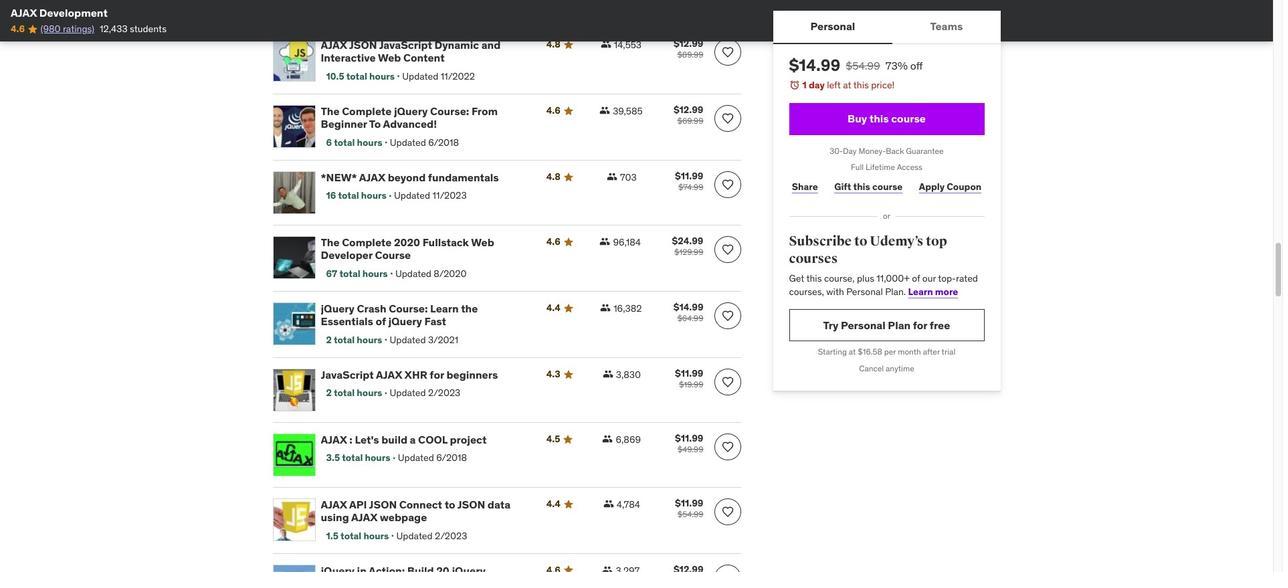 Task type: describe. For each thing, give the bounding box(es) containing it.
courses
[[789, 250, 838, 267]]

ajax inside *new* ajax beyond fundamentals link
[[359, 171, 386, 184]]

more
[[936, 286, 959, 298]]

xsmall image for ajax api json connect to json data using ajax webpage
[[604, 499, 614, 509]]

$11.99 for ajax : let's build a cool project
[[675, 432, 704, 444]]

ajax development
[[11, 6, 108, 19]]

hours for let's
[[365, 452, 391, 464]]

rated
[[956, 273, 978, 285]]

full
[[851, 162, 864, 172]]

to
[[369, 117, 381, 131]]

web inside ajax json javascript dynamic and interactive web content
[[378, 51, 401, 65]]

plus
[[857, 273, 875, 285]]

hours for javascript
[[369, 70, 395, 82]]

$12.99 for the complete jquery course: from beginner to advanced!
[[674, 104, 704, 116]]

703
[[620, 171, 637, 184]]

ajax inside ajax json javascript dynamic and interactive web content
[[321, 38, 347, 52]]

updated 2/2023 for connect
[[397, 530, 467, 542]]

3.5
[[326, 452, 340, 464]]

course: inside jquery crash course: learn the essentials of jquery fast
[[389, 302, 428, 315]]

javascript ajax xhr for beginners
[[321, 368, 498, 382]]

lifetime
[[866, 162, 896, 172]]

$11.99 for *new* ajax beyond fundamentals
[[675, 170, 704, 182]]

money-
[[859, 146, 886, 156]]

top-
[[938, 273, 956, 285]]

updated 6/2018 for course:
[[390, 136, 459, 148]]

$24.99
[[672, 235, 704, 247]]

*new* ajax beyond fundamentals link
[[321, 171, 530, 184]]

price!
[[872, 79, 895, 91]]

the for developer
[[321, 236, 340, 249]]

ajax json javascript dynamic and interactive web content
[[321, 38, 501, 65]]

wishlist image for jquery crash course: learn the essentials of jquery fast
[[721, 309, 735, 323]]

apply coupon button
[[917, 173, 985, 200]]

30-
[[830, 146, 843, 156]]

16
[[326, 190, 336, 202]]

ajax up 1.5 total hours
[[351, 511, 378, 524]]

jquery crash course: learn the essentials of jquery fast link
[[321, 302, 530, 328]]

trial
[[942, 347, 956, 357]]

updated 11/2023
[[394, 190, 467, 202]]

hours for course:
[[357, 334, 382, 346]]

jquery left 'crash'
[[321, 302, 355, 315]]

6
[[326, 136, 332, 148]]

$89.99
[[678, 50, 704, 60]]

anytime
[[886, 364, 915, 374]]

essentials
[[321, 315, 373, 328]]

fullstack
[[423, 236, 469, 249]]

gift this course
[[835, 181, 903, 193]]

for for free
[[913, 318, 928, 332]]

development
[[39, 6, 108, 19]]

xsmall image for jquery crash course: learn the essentials of jquery fast
[[600, 303, 611, 313]]

learn more
[[909, 286, 959, 298]]

$14.99 $54.99 73% off
[[789, 55, 923, 76]]

ajax left api
[[321, 498, 347, 511]]

$54.99 for $14.99
[[846, 59, 881, 72]]

67 total hours
[[326, 267, 388, 279]]

this for gift
[[854, 181, 871, 193]]

(980 ratings)
[[41, 23, 94, 35]]

ajax inside ajax : let's build a cool project link
[[321, 433, 347, 446]]

course for buy this course
[[892, 112, 926, 125]]

back
[[886, 146, 904, 156]]

apply coupon
[[919, 181, 982, 193]]

updated for build
[[398, 452, 434, 464]]

cancel
[[859, 364, 884, 374]]

developer
[[321, 249, 373, 262]]

json inside ajax json javascript dynamic and interactive web content
[[349, 38, 377, 52]]

$49.99
[[678, 444, 704, 455]]

a
[[410, 433, 416, 446]]

1 vertical spatial javascript
[[321, 368, 374, 382]]

json left data
[[458, 498, 485, 511]]

30-day money-back guarantee full lifetime access
[[830, 146, 944, 172]]

apply
[[919, 181, 945, 193]]

hours for beyond
[[361, 190, 387, 202]]

fast
[[425, 315, 446, 328]]

4,784
[[617, 499, 640, 511]]

4.4 for jquery crash course: learn the essentials of jquery fast
[[547, 302, 561, 314]]

access
[[897, 162, 923, 172]]

4.5
[[547, 433, 560, 445]]

try
[[824, 318, 839, 332]]

ajax api json connect to json data using ajax webpage
[[321, 498, 511, 524]]

off
[[911, 59, 923, 72]]

javascript ajax xhr for beginners link
[[321, 368, 530, 382]]

updated for connect
[[397, 530, 433, 542]]

alarm image
[[789, 80, 800, 90]]

67
[[326, 267, 338, 279]]

share
[[792, 181, 818, 193]]

free
[[930, 318, 951, 332]]

this down $14.99 $54.99 73% off
[[854, 79, 869, 91]]

0 vertical spatial learn
[[909, 286, 933, 298]]

ajax json javascript dynamic and interactive web content link
[[321, 38, 530, 65]]

try personal plan for free
[[824, 318, 951, 332]]

project
[[450, 433, 487, 446]]

4.8 for ajax json javascript dynamic and interactive web content
[[547, 38, 561, 50]]

wishlist image for *new* ajax beyond fundamentals
[[721, 178, 735, 192]]

gift
[[835, 181, 852, 193]]

updated for learn
[[390, 334, 426, 346]]

javascript inside ajax json javascript dynamic and interactive web content
[[379, 38, 432, 52]]

plan
[[888, 318, 911, 332]]

the for beginner
[[321, 105, 340, 118]]

6/2018 for from
[[428, 136, 459, 148]]

2 total hours for jquery
[[326, 334, 382, 346]]

$11.99 for ajax api json connect to json data using ajax webpage
[[675, 497, 704, 509]]

buy this course
[[848, 112, 926, 125]]

4.6 for the complete 2020 fullstack web developer course
[[547, 236, 561, 248]]

beginner
[[321, 117, 367, 131]]

course: inside the complete jquery course: from beginner to advanced!
[[430, 105, 469, 118]]

cool
[[418, 433, 448, 446]]

beyond
[[388, 171, 426, 184]]

wishlist image for javascript ajax xhr for beginners
[[721, 376, 735, 389]]

$12.99 $69.99
[[674, 104, 704, 126]]

11/2022
[[441, 70, 475, 82]]

*new*
[[321, 171, 357, 184]]

3/2021
[[428, 334, 459, 346]]

jquery inside the complete jquery course: from beginner to advanced!
[[394, 105, 428, 118]]

4.3
[[547, 368, 561, 380]]

json right api
[[369, 498, 397, 511]]

subscribe to udemy's top courses
[[789, 233, 948, 267]]

xsmall image for ajax : let's build a cool project
[[603, 434, 613, 444]]

1.5
[[326, 530, 339, 542]]

total for jquery crash course: learn the essentials of jquery fast
[[334, 334, 355, 346]]

content
[[404, 51, 445, 65]]

from
[[472, 105, 498, 118]]

:
[[350, 433, 353, 446]]

hours for jquery
[[357, 136, 382, 148]]

complete for beginner
[[342, 105, 392, 118]]

the
[[461, 302, 478, 315]]

16 total hours
[[326, 190, 387, 202]]

personal inside get this course, plus 11,000+ of our top-rated courses, with personal plan.
[[847, 286, 883, 298]]

udemy's
[[870, 233, 924, 250]]

96,184
[[613, 236, 641, 248]]

and
[[482, 38, 501, 52]]

hours for json
[[364, 530, 389, 542]]

updated for fundamentals
[[394, 190, 430, 202]]

$69.99
[[678, 116, 704, 126]]



Task type: vqa. For each thing, say whether or not it's contained in the screenshot.
desire
no



Task type: locate. For each thing, give the bounding box(es) containing it.
2 2 total hours from the top
[[326, 387, 382, 399]]

0 vertical spatial 6/2018
[[428, 136, 459, 148]]

0 horizontal spatial web
[[378, 51, 401, 65]]

0 vertical spatial the
[[321, 105, 340, 118]]

$12.99 for ajax json javascript dynamic and interactive web content
[[674, 38, 704, 50]]

16,382
[[614, 303, 642, 315]]

updated 2/2023 for for
[[390, 387, 461, 399]]

4.8 for *new* ajax beyond fundamentals
[[547, 171, 561, 183]]

total right 6
[[334, 136, 355, 148]]

10.5 total hours
[[326, 70, 395, 82]]

fundamentals
[[428, 171, 499, 184]]

updated for dynamic
[[402, 70, 439, 82]]

1 horizontal spatial $54.99
[[846, 59, 881, 72]]

1 vertical spatial 4.6
[[547, 105, 561, 117]]

course up back
[[892, 112, 926, 125]]

ajax inside javascript ajax xhr for beginners link
[[376, 368, 402, 382]]

course
[[892, 112, 926, 125], [873, 181, 903, 193]]

1 vertical spatial 4.8
[[547, 171, 561, 183]]

personal up $14.99 $54.99 73% off
[[811, 20, 856, 33]]

1 horizontal spatial for
[[913, 318, 928, 332]]

1.5 total hours
[[326, 530, 389, 542]]

total right 1.5
[[341, 530, 362, 542]]

wishlist image right $74.99
[[721, 178, 735, 192]]

wishlist image
[[721, 46, 735, 59], [721, 112, 735, 125], [721, 309, 735, 323], [721, 376, 735, 389], [721, 505, 735, 519]]

$11.99 down '$19.99'
[[675, 432, 704, 444]]

0 vertical spatial $14.99
[[789, 55, 841, 76]]

updated down advanced!
[[390, 136, 426, 148]]

beginners
[[447, 368, 498, 382]]

learn left the
[[430, 302, 459, 315]]

2 up 3.5
[[326, 387, 332, 399]]

jquery crash course: learn the essentials of jquery fast
[[321, 302, 478, 328]]

0 horizontal spatial learn
[[430, 302, 459, 315]]

11,000+
[[877, 273, 910, 285]]

wishlist image right $64.99
[[721, 309, 735, 323]]

advanced!
[[383, 117, 437, 131]]

4 wishlist image from the top
[[721, 376, 735, 389]]

updated 8/2020
[[396, 267, 467, 279]]

learn
[[909, 286, 933, 298], [430, 302, 459, 315]]

ajax left :
[[321, 433, 347, 446]]

to inside the subscribe to udemy's top courses
[[855, 233, 868, 250]]

0 vertical spatial web
[[378, 51, 401, 65]]

0 horizontal spatial $14.99
[[674, 301, 704, 313]]

updated 6/2018 for build
[[398, 452, 467, 464]]

or
[[883, 211, 891, 221]]

$12.99 down $89.99
[[674, 104, 704, 116]]

updated 6/2018
[[390, 136, 459, 148], [398, 452, 467, 464]]

the complete 2020 fullstack web developer course link
[[321, 236, 530, 262]]

1 vertical spatial learn
[[430, 302, 459, 315]]

6/2018 down 'the complete jquery course: from beginner to advanced!' link
[[428, 136, 459, 148]]

2 total hours up :
[[326, 387, 382, 399]]

6/2018
[[428, 136, 459, 148], [436, 452, 467, 464]]

updated for for
[[390, 387, 426, 399]]

get this course, plus 11,000+ of our top-rated courses, with personal plan.
[[789, 273, 978, 298]]

javascript up updated 11/2022
[[379, 38, 432, 52]]

$14.99 for $14.99 $54.99 73% off
[[789, 55, 841, 76]]

$12.99 $89.99
[[674, 38, 704, 60]]

0 horizontal spatial for
[[430, 368, 444, 382]]

$54.99 inside $14.99 $54.99 73% off
[[846, 59, 881, 72]]

1 vertical spatial 2/2023
[[435, 530, 467, 542]]

hours down *new* ajax beyond fundamentals
[[361, 190, 387, 202]]

1 vertical spatial wishlist image
[[721, 243, 735, 256]]

updated 2/2023
[[390, 387, 461, 399], [397, 530, 467, 542]]

javascript
[[379, 38, 432, 52], [321, 368, 374, 382]]

total down 'interactive'
[[347, 70, 367, 82]]

top
[[926, 233, 948, 250]]

3 $11.99 from the top
[[675, 432, 704, 444]]

1 vertical spatial updated 6/2018
[[398, 452, 467, 464]]

0 vertical spatial complete
[[342, 105, 392, 118]]

4.4 for ajax api json connect to json data using ajax webpage
[[547, 498, 561, 510]]

total up :
[[334, 387, 355, 399]]

$12.99 right 14,553
[[674, 38, 704, 50]]

2 complete from the top
[[342, 236, 392, 249]]

6/2018 down project
[[436, 452, 467, 464]]

1 horizontal spatial javascript
[[379, 38, 432, 52]]

$11.99 for javascript ajax xhr for beginners
[[675, 368, 704, 380]]

1 horizontal spatial web
[[471, 236, 494, 249]]

0 vertical spatial 2
[[326, 334, 332, 346]]

2 total hours for javascript
[[326, 387, 382, 399]]

learn inside jquery crash course: learn the essentials of jquery fast
[[430, 302, 459, 315]]

2 $11.99 from the top
[[675, 368, 704, 380]]

12,433
[[100, 23, 128, 35]]

0 vertical spatial 4.8
[[547, 38, 561, 50]]

73%
[[886, 59, 908, 72]]

course down lifetime
[[873, 181, 903, 193]]

to inside ajax api json connect to json data using ajax webpage
[[445, 498, 455, 511]]

11/2023
[[433, 190, 467, 202]]

wishlist image right $129.99
[[721, 243, 735, 256]]

1 vertical spatial 2 total hours
[[326, 387, 382, 399]]

course for gift this course
[[873, 181, 903, 193]]

total for ajax api json connect to json data using ajax webpage
[[341, 530, 362, 542]]

xsmall image for the complete 2020 fullstack web developer course
[[600, 236, 611, 247]]

the inside the complete jquery course: from beginner to advanced!
[[321, 105, 340, 118]]

of inside jquery crash course: learn the essentials of jquery fast
[[376, 315, 386, 328]]

$14.99 $64.99
[[674, 301, 704, 323]]

4.6 for the complete jquery course: from beginner to advanced!
[[547, 105, 561, 117]]

hours down to
[[357, 136, 382, 148]]

2 total hours down essentials
[[326, 334, 382, 346]]

0 horizontal spatial $54.99
[[678, 509, 704, 519]]

12,433 students
[[100, 23, 167, 35]]

0 vertical spatial $12.99
[[674, 38, 704, 50]]

for left the free at the right bottom of the page
[[913, 318, 928, 332]]

wishlist image right '$19.99'
[[721, 376, 735, 389]]

0 vertical spatial of
[[912, 273, 921, 285]]

0 vertical spatial course:
[[430, 105, 469, 118]]

1 vertical spatial complete
[[342, 236, 392, 249]]

0 vertical spatial personal
[[811, 20, 856, 33]]

1 vertical spatial at
[[849, 347, 856, 357]]

webpage
[[380, 511, 427, 524]]

xsmall image left 4,784
[[604, 499, 614, 509]]

interactive
[[321, 51, 376, 65]]

1 vertical spatial of
[[376, 315, 386, 328]]

this for get
[[807, 273, 822, 285]]

0 horizontal spatial course:
[[389, 302, 428, 315]]

0 vertical spatial for
[[913, 318, 928, 332]]

updated for fullstack
[[396, 267, 432, 279]]

0 vertical spatial updated 6/2018
[[390, 136, 459, 148]]

$14.99 down $129.99
[[674, 301, 704, 313]]

of right essentials
[[376, 315, 386, 328]]

0 vertical spatial javascript
[[379, 38, 432, 52]]

updated down javascript ajax xhr for beginners
[[390, 387, 426, 399]]

complete up 6 total hours
[[342, 105, 392, 118]]

the complete 2020 fullstack web developer course
[[321, 236, 494, 262]]

ajax left xhr
[[376, 368, 402, 382]]

hours down webpage
[[364, 530, 389, 542]]

$54.99 inside $11.99 $54.99
[[678, 509, 704, 519]]

0 vertical spatial to
[[855, 233, 868, 250]]

jquery up updated 3/2021
[[388, 315, 422, 328]]

wishlist image right $69.99
[[721, 112, 735, 125]]

total for ajax : let's build a cool project
[[342, 452, 363, 464]]

0 vertical spatial 2/2023
[[428, 387, 461, 399]]

3 wishlist image from the top
[[721, 440, 735, 454]]

1 horizontal spatial $14.99
[[789, 55, 841, 76]]

updated down jquery crash course: learn the essentials of jquery fast at the left
[[390, 334, 426, 346]]

1 vertical spatial updated 2/2023
[[397, 530, 467, 542]]

connect
[[399, 498, 442, 511]]

1 horizontal spatial course:
[[430, 105, 469, 118]]

total right 67
[[340, 267, 360, 279]]

$54.99 right 4,784
[[678, 509, 704, 519]]

updated down webpage
[[397, 530, 433, 542]]

course inside "button"
[[892, 112, 926, 125]]

2 vertical spatial personal
[[841, 318, 886, 332]]

updated down content
[[402, 70, 439, 82]]

0 vertical spatial $54.99
[[846, 59, 881, 72]]

to
[[855, 233, 868, 250], [445, 498, 455, 511]]

to left udemy's
[[855, 233, 868, 250]]

for for beginners
[[430, 368, 444, 382]]

2 down essentials
[[326, 334, 332, 346]]

ajax left development
[[11, 6, 37, 19]]

try personal plan for free link
[[789, 310, 985, 342]]

$129.99
[[675, 247, 704, 257]]

total for the complete 2020 fullstack web developer course
[[340, 267, 360, 279]]

subscribe
[[789, 233, 852, 250]]

1 vertical spatial 4.4
[[547, 498, 561, 510]]

total for *new* ajax beyond fundamentals
[[338, 190, 359, 202]]

(980
[[41, 23, 61, 35]]

total down :
[[342, 452, 363, 464]]

coupon
[[947, 181, 982, 193]]

updated for course:
[[390, 136, 426, 148]]

2/2023 for to
[[435, 530, 467, 542]]

updated 2/2023 down ajax api json connect to json data using ajax webpage link
[[397, 530, 467, 542]]

hours down essentials
[[357, 334, 382, 346]]

2 vertical spatial 4.6
[[547, 236, 561, 248]]

hours down course
[[363, 267, 388, 279]]

$11.99 down $69.99
[[675, 170, 704, 182]]

xsmall image left 6,869
[[603, 434, 613, 444]]

course: left 'from'
[[430, 105, 469, 118]]

0 vertical spatial 4.4
[[547, 302, 561, 314]]

this inside get this course, plus 11,000+ of our top-rated courses, with personal plan.
[[807, 273, 822, 285]]

complete for developer
[[342, 236, 392, 249]]

xsmall image left 96,184
[[600, 236, 611, 247]]

ajax up "16 total hours"
[[359, 171, 386, 184]]

xsmall image
[[607, 171, 618, 182], [600, 303, 611, 313], [603, 369, 614, 380], [603, 565, 613, 572]]

0 vertical spatial course
[[892, 112, 926, 125]]

1 vertical spatial $12.99
[[674, 104, 704, 116]]

xsmall image left the 39,585 at the top of the page
[[600, 105, 610, 116]]

wishlist image for ajax json javascript dynamic and interactive web content
[[721, 46, 735, 59]]

5 wishlist image from the top
[[721, 505, 735, 519]]

per
[[885, 347, 896, 357]]

complete inside the complete 2020 fullstack web developer course
[[342, 236, 392, 249]]

web right the fullstack
[[471, 236, 494, 249]]

4.4 up '4.3'
[[547, 302, 561, 314]]

xsmall image for the complete jquery course: from beginner to advanced!
[[600, 105, 610, 116]]

1 wishlist image from the top
[[721, 46, 735, 59]]

guarantee
[[906, 146, 944, 156]]

ajax api json connect to json data using ajax webpage link
[[321, 498, 530, 524]]

0 vertical spatial 4.6
[[11, 23, 25, 35]]

2 wishlist image from the top
[[721, 243, 735, 256]]

xsmall image for javascript ajax xhr for beginners
[[603, 369, 614, 380]]

tab list containing personal
[[773, 11, 1001, 44]]

this right gift
[[854, 181, 871, 193]]

6/2018 for a
[[436, 452, 467, 464]]

1 vertical spatial 2
[[326, 387, 332, 399]]

$54.99 up the 1 day left at this price!
[[846, 59, 881, 72]]

xsmall image
[[601, 39, 611, 50], [600, 105, 610, 116], [600, 236, 611, 247], [603, 434, 613, 444], [604, 499, 614, 509]]

xsmall image for ajax json javascript dynamic and interactive web content
[[601, 39, 611, 50]]

1 vertical spatial $54.99
[[678, 509, 704, 519]]

teams
[[931, 20, 963, 33]]

hours down let's
[[365, 452, 391, 464]]

wishlist image right $89.99
[[721, 46, 735, 59]]

2 vertical spatial wishlist image
[[721, 440, 735, 454]]

updated down *new* ajax beyond fundamentals
[[394, 190, 430, 202]]

3 wishlist image from the top
[[721, 309, 735, 323]]

1 vertical spatial for
[[430, 368, 444, 382]]

students
[[130, 23, 167, 35]]

of left the "our"
[[912, 273, 921, 285]]

share button
[[789, 173, 821, 200]]

1 $12.99 from the top
[[674, 38, 704, 50]]

1 complete from the top
[[342, 105, 392, 118]]

2 for javascript ajax xhr for beginners
[[326, 387, 332, 399]]

wishlist image for ajax : let's build a cool project
[[721, 440, 735, 454]]

$19.99
[[679, 380, 704, 390]]

total down essentials
[[334, 334, 355, 346]]

2 the from the top
[[321, 236, 340, 249]]

2 $12.99 from the top
[[674, 104, 704, 116]]

1 vertical spatial course:
[[389, 302, 428, 315]]

6,869
[[616, 434, 641, 446]]

ajax : let's build a cool project link
[[321, 433, 530, 447]]

json up 10.5 total hours
[[349, 38, 377, 52]]

complete inside the complete jquery course: from beginner to advanced!
[[342, 105, 392, 118]]

jquery right to
[[394, 105, 428, 118]]

2 4.8 from the top
[[547, 171, 561, 183]]

course,
[[824, 273, 855, 285]]

4 $11.99 from the top
[[675, 497, 704, 509]]

6 total hours
[[326, 136, 382, 148]]

1 day left at this price!
[[803, 79, 895, 91]]

1 horizontal spatial of
[[912, 273, 921, 285]]

total right 16 on the top left of the page
[[338, 190, 359, 202]]

personal inside button
[[811, 20, 856, 33]]

2 wishlist image from the top
[[721, 112, 735, 125]]

$74.99
[[679, 182, 704, 192]]

updated 2/2023 down javascript ajax xhr for beginners link
[[390, 387, 461, 399]]

complete up 67 total hours
[[342, 236, 392, 249]]

0 horizontal spatial of
[[376, 315, 386, 328]]

2 2 from the top
[[326, 387, 332, 399]]

personal down plus
[[847, 286, 883, 298]]

the complete jquery course: from beginner to advanced! link
[[321, 105, 530, 131]]

wishlist image for ajax api json connect to json data using ajax webpage
[[721, 505, 735, 519]]

the up 6
[[321, 105, 340, 118]]

javascript down essentials
[[321, 368, 374, 382]]

1 vertical spatial course
[[873, 181, 903, 193]]

updated down a
[[398, 452, 434, 464]]

4.4 right data
[[547, 498, 561, 510]]

personal button
[[773, 11, 893, 43]]

$14.99 up day
[[789, 55, 841, 76]]

web inside the complete 2020 fullstack web developer course
[[471, 236, 494, 249]]

1 vertical spatial personal
[[847, 286, 883, 298]]

to right "connect"
[[445, 498, 455, 511]]

1 4.8 from the top
[[547, 38, 561, 50]]

1 the from the top
[[321, 105, 340, 118]]

wishlist image
[[721, 178, 735, 192], [721, 243, 735, 256], [721, 440, 735, 454]]

for
[[913, 318, 928, 332], [430, 368, 444, 382]]

3.5 total hours
[[326, 452, 391, 464]]

8/2020
[[434, 267, 467, 279]]

0 vertical spatial updated 2/2023
[[390, 387, 461, 399]]

crash
[[357, 302, 387, 315]]

0 horizontal spatial javascript
[[321, 368, 374, 382]]

$54.99 for $11.99
[[678, 509, 704, 519]]

this inside "button"
[[870, 112, 889, 125]]

for right xhr
[[430, 368, 444, 382]]

xsmall image left 14,553
[[601, 39, 611, 50]]

1 4.4 from the top
[[547, 302, 561, 314]]

at
[[843, 79, 852, 91], [849, 347, 856, 357]]

left
[[827, 79, 841, 91]]

updated 3/2021
[[390, 334, 459, 346]]

course: up updated 3/2021
[[389, 302, 428, 315]]

personal up $16.58
[[841, 318, 886, 332]]

web up 10.5 total hours
[[378, 51, 401, 65]]

buy
[[848, 112, 867, 125]]

the up 67
[[321, 236, 340, 249]]

learn down the "our"
[[909, 286, 933, 298]]

total for javascript ajax xhr for beginners
[[334, 387, 355, 399]]

ajax up 10.5
[[321, 38, 347, 52]]

0 vertical spatial wishlist image
[[721, 178, 735, 192]]

hours for 2020
[[363, 267, 388, 279]]

the complete jquery course: from beginner to advanced!
[[321, 105, 498, 131]]

2/2023 for beginners
[[428, 387, 461, 399]]

$14.99 for $14.99 $64.99
[[674, 301, 704, 313]]

hours
[[369, 70, 395, 82], [357, 136, 382, 148], [361, 190, 387, 202], [363, 267, 388, 279], [357, 334, 382, 346], [357, 387, 382, 399], [365, 452, 391, 464], [364, 530, 389, 542]]

2/2023 down ajax api json connect to json data using ajax webpage link
[[435, 530, 467, 542]]

this
[[854, 79, 869, 91], [870, 112, 889, 125], [854, 181, 871, 193], [807, 273, 822, 285]]

$11.99 down "$49.99"
[[675, 497, 704, 509]]

the
[[321, 105, 340, 118], [321, 236, 340, 249]]

wishlist image right $11.99 $54.99
[[721, 505, 735, 519]]

10.5
[[326, 70, 344, 82]]

2 4.4 from the top
[[547, 498, 561, 510]]

xsmall image for *new* ajax beyond fundamentals
[[607, 171, 618, 182]]

tab list
[[773, 11, 1001, 44]]

at inside starting at $16.58 per month after trial cancel anytime
[[849, 347, 856, 357]]

build
[[382, 433, 408, 446]]

this up courses, on the right of page
[[807, 273, 822, 285]]

$11.99 $74.99
[[675, 170, 704, 192]]

hours down ajax json javascript dynamic and interactive web content
[[369, 70, 395, 82]]

0 horizontal spatial to
[[445, 498, 455, 511]]

1 vertical spatial $14.99
[[674, 301, 704, 313]]

this for buy
[[870, 112, 889, 125]]

updated 6/2018 down advanced!
[[390, 136, 459, 148]]

total for the complete jquery course: from beginner to advanced!
[[334, 136, 355, 148]]

4.6
[[11, 23, 25, 35], [547, 105, 561, 117], [547, 236, 561, 248]]

$11.99 $19.99
[[675, 368, 704, 390]]

1 horizontal spatial to
[[855, 233, 868, 250]]

2/2023 down javascript ajax xhr for beginners link
[[428, 387, 461, 399]]

wishlist image for the complete 2020 fullstack web developer course
[[721, 243, 735, 256]]

gift this course link
[[832, 173, 906, 200]]

hours for xhr
[[357, 387, 382, 399]]

xhr
[[405, 368, 428, 382]]

day
[[809, 79, 825, 91]]

1 vertical spatial 6/2018
[[436, 452, 467, 464]]

teams button
[[893, 11, 1001, 43]]

total for ajax json javascript dynamic and interactive web content
[[347, 70, 367, 82]]

1 $11.99 from the top
[[675, 170, 704, 182]]

2020
[[394, 236, 420, 249]]

this right buy
[[870, 112, 889, 125]]

total
[[347, 70, 367, 82], [334, 136, 355, 148], [338, 190, 359, 202], [340, 267, 360, 279], [334, 334, 355, 346], [334, 387, 355, 399], [342, 452, 363, 464], [341, 530, 362, 542]]

1 horizontal spatial learn
[[909, 286, 933, 298]]

at right left at the top
[[843, 79, 852, 91]]

at left $16.58
[[849, 347, 856, 357]]

0 vertical spatial 2 total hours
[[326, 334, 382, 346]]

2 for jquery crash course: learn the essentials of jquery fast
[[326, 334, 332, 346]]

1 wishlist image from the top
[[721, 178, 735, 192]]

wishlist image for the complete jquery course: from beginner to advanced!
[[721, 112, 735, 125]]

updated 6/2018 down the 'cool'
[[398, 452, 467, 464]]

1 vertical spatial web
[[471, 236, 494, 249]]

1 vertical spatial the
[[321, 236, 340, 249]]

1 2 from the top
[[326, 334, 332, 346]]

updated down the complete 2020 fullstack web developer course
[[396, 267, 432, 279]]

1 vertical spatial to
[[445, 498, 455, 511]]

0 vertical spatial at
[[843, 79, 852, 91]]

the inside the complete 2020 fullstack web developer course
[[321, 236, 340, 249]]

of inside get this course, plus 11,000+ of our top-rated courses, with personal plan.
[[912, 273, 921, 285]]

1 2 total hours from the top
[[326, 334, 382, 346]]

updated
[[402, 70, 439, 82], [390, 136, 426, 148], [394, 190, 430, 202], [396, 267, 432, 279], [390, 334, 426, 346], [390, 387, 426, 399], [398, 452, 434, 464], [397, 530, 433, 542]]

wishlist image right "$49.99"
[[721, 440, 735, 454]]

$11.99 $49.99
[[675, 432, 704, 455]]



